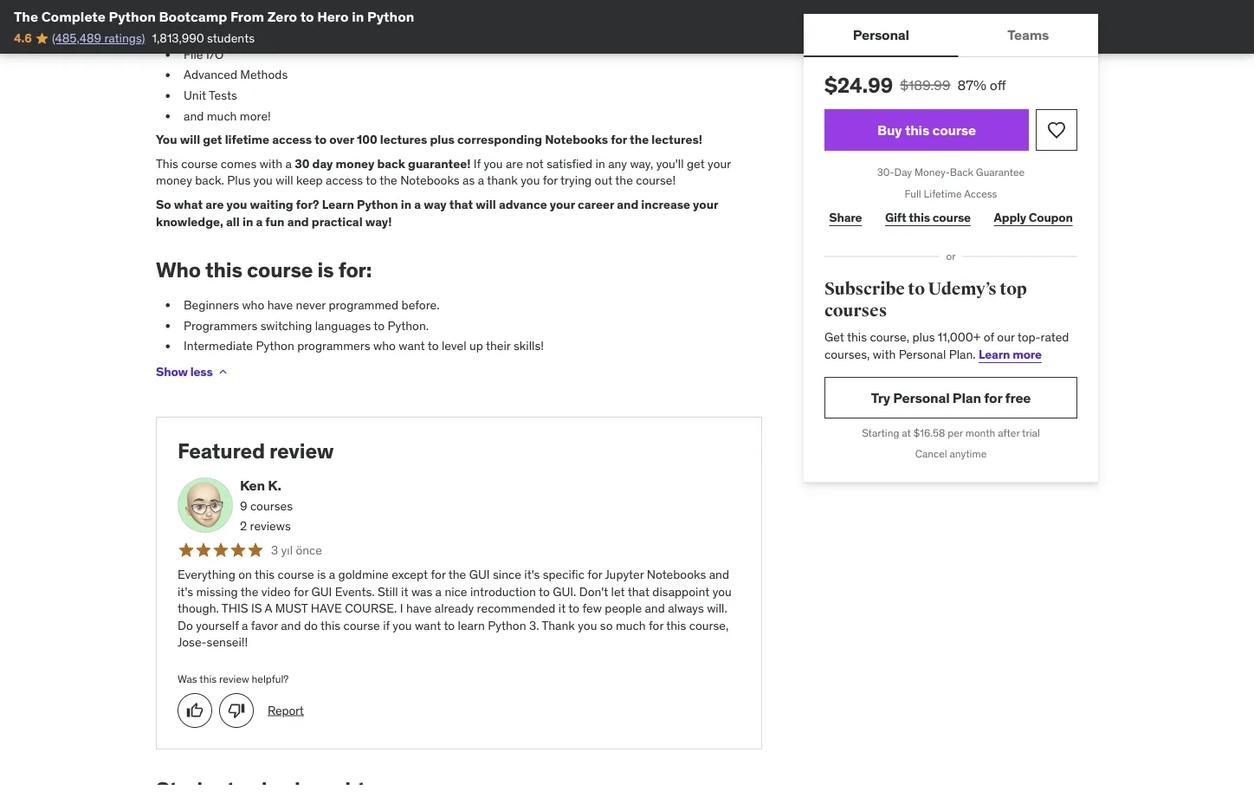 Task type: describe. For each thing, give the bounding box(es) containing it.
to down programmed
[[374, 318, 385, 333]]

buy this course
[[878, 121, 977, 139]]

rated
[[1041, 329, 1070, 345]]

(485,489
[[52, 30, 101, 46]]

2 vertical spatial personal
[[894, 388, 950, 406]]

1 horizontal spatial learn
[[979, 346, 1011, 362]]

$24.99
[[825, 72, 894, 98]]

for?
[[296, 197, 319, 213]]

plus
[[227, 173, 251, 189]]

keep
[[296, 173, 323, 189]]

tab list containing personal
[[804, 14, 1099, 57]]

3.
[[529, 618, 539, 633]]

will inside if you are not satisfied in any way, you'll get your money back. plus you will keep access to the notebooks as a thank you for trying out the course!
[[276, 173, 293, 189]]

do
[[304, 618, 318, 633]]

ken
[[240, 477, 265, 495]]

all
[[226, 214, 240, 229]]

way!
[[365, 214, 392, 229]]

who
[[156, 257, 201, 283]]

lectures!
[[652, 132, 703, 148]]

a left way
[[414, 197, 421, 213]]

money inside if you are not satisfied in any way, you'll get your money back. plus you will keep access to the notebooks as a thank you for trying out the course!
[[156, 173, 192, 189]]

waiting
[[250, 197, 293, 213]]

methods
[[240, 67, 288, 83]]

comes
[[221, 156, 257, 172]]

with inside get this course, plus 11,000+ of our top-rated courses, with personal plan.
[[873, 346, 896, 362]]

practical
[[312, 214, 363, 229]]

plan
[[953, 388, 982, 406]]

let
[[611, 584, 625, 599]]

back
[[950, 165, 974, 178]]

this down have
[[321, 618, 341, 633]]

was
[[178, 673, 197, 686]]

4.6
[[14, 30, 32, 46]]

yourself
[[196, 618, 239, 633]]

$189.99
[[900, 76, 951, 94]]

1 horizontal spatial it
[[559, 601, 566, 616]]

fun
[[265, 214, 285, 229]]

career
[[578, 197, 614, 213]]

more!
[[240, 108, 271, 124]]

to inside inheritance polymorphism file i/o advanced methods unit tests and much more! you will get lifetime access to over 100 lectures plus corresponding notebooks for the lectures!
[[315, 132, 327, 148]]

or
[[947, 250, 956, 263]]

programmers
[[184, 318, 258, 333]]

notebooks inside everything on this course is a goldmine except for the gui since it's specific for jupyter notebooks and it's missing the video for gui events. still it was a nice introduction to gui. don't let that disappoint you though. this is a must have course. i have already recommended it to few people and always will. do yourself a favor and do this course if you want to learn python 3. thank you so much for this course, jose-sensei!!
[[647, 567, 706, 582]]

are for you
[[206, 197, 224, 213]]

must
[[275, 601, 308, 616]]

after
[[998, 426, 1020, 439]]

was this review helpful?
[[178, 673, 289, 686]]

polymorphism
[[184, 26, 261, 42]]

events.
[[335, 584, 375, 599]]

courses inside "subscribe to udemy's top courses"
[[825, 300, 887, 322]]

over
[[330, 132, 354, 148]]

a left favor in the left bottom of the page
[[242, 618, 248, 633]]

and down must
[[281, 618, 301, 633]]

1 is from the top
[[318, 257, 334, 283]]

in inside if you are not satisfied in any way, you'll get your money back. plus you will keep access to the notebooks as a thank you for trying out the course!
[[596, 156, 605, 172]]

share
[[830, 210, 862, 225]]

inheritance
[[184, 6, 245, 22]]

guarantee
[[976, 165, 1025, 178]]

try personal plan for free
[[871, 388, 1031, 406]]

featured review
[[178, 438, 334, 464]]

before.
[[402, 297, 440, 313]]

önce
[[296, 543, 322, 558]]

starting
[[862, 426, 900, 439]]

you
[[156, 132, 177, 148]]

introduction
[[470, 584, 536, 599]]

30-day money-back guarantee full lifetime access
[[878, 165, 1025, 200]]

0 vertical spatial who
[[242, 297, 265, 313]]

0 vertical spatial gui
[[469, 567, 490, 582]]

3
[[271, 543, 278, 558]]

access inside inheritance polymorphism file i/o advanced methods unit tests and much more! you will get lifetime access to over 100 lectures plus corresponding notebooks for the lectures!
[[272, 132, 312, 148]]

personal inside get this course, plus 11,000+ of our top-rated courses, with personal plan.
[[899, 346, 946, 362]]

python inside beginners who have never programmed before. programmers switching languages to python. intermediate python programmers who want to level up their skills!
[[256, 338, 294, 354]]

intermediate
[[184, 338, 253, 354]]

missing
[[196, 584, 238, 599]]

courses inside ken k. 9 courses 2 reviews
[[250, 498, 293, 514]]

(485,489 ratings)
[[52, 30, 145, 46]]

plus inside inheritance polymorphism file i/o advanced methods unit tests and much more! you will get lifetime access to over 100 lectures plus corresponding notebooks for the lectures!
[[430, 132, 455, 148]]

get inside inheritance polymorphism file i/o advanced methods unit tests and much more! you will get lifetime access to over 100 lectures plus corresponding notebooks for the lectures!
[[203, 132, 222, 148]]

the inside inheritance polymorphism file i/o advanced methods unit tests and much more! you will get lifetime access to over 100 lectures plus corresponding notebooks for the lectures!
[[630, 132, 649, 148]]

learn more
[[979, 346, 1042, 362]]

0 horizontal spatial review
[[219, 673, 249, 686]]

helpful?
[[252, 673, 289, 686]]

back
[[377, 156, 406, 172]]

course!
[[636, 173, 676, 189]]

and down "for?" at top left
[[287, 214, 309, 229]]

inheritance polymorphism file i/o advanced methods unit tests and much more! you will get lifetime access to over 100 lectures plus corresponding notebooks for the lectures!
[[156, 6, 703, 148]]

1 horizontal spatial it's
[[524, 567, 540, 582]]

to left few
[[569, 601, 580, 616]]

1 horizontal spatial review
[[270, 438, 334, 464]]

30
[[295, 156, 310, 172]]

want inside beginners who have never programmed before. programmers switching languages to python. intermediate python programmers who want to level up their skills!
[[399, 338, 425, 354]]

try personal plan for free link
[[825, 377, 1078, 418]]

beginners
[[184, 297, 239, 313]]

file
[[184, 47, 203, 62]]

course up back.
[[181, 156, 218, 172]]

11,000+
[[938, 329, 981, 345]]

corresponding
[[458, 132, 542, 148]]

lectures
[[380, 132, 427, 148]]

since
[[493, 567, 522, 582]]

up
[[470, 338, 483, 354]]

mark as helpful image
[[186, 702, 204, 720]]

who this course is for:
[[156, 257, 372, 283]]

python inside so what are you waiting for? learn python in a way that will advance your career and increase your knowledge, all in a fun and practical way!
[[357, 197, 398, 213]]

for up must
[[294, 584, 309, 599]]

if
[[383, 618, 390, 633]]

the down any on the top of page
[[615, 173, 633, 189]]

to inside "subscribe to udemy's top courses"
[[908, 278, 925, 299]]

this inside button
[[905, 121, 930, 139]]

programmed
[[329, 297, 399, 313]]

and up will.
[[709, 567, 730, 582]]

our
[[998, 329, 1015, 345]]

wishlist image
[[1047, 120, 1068, 140]]

course down 3 yıl önce
[[278, 567, 314, 582]]

everything on this course is a goldmine except for the gui since it's specific for jupyter notebooks and it's missing the video for gui events. still it was a nice introduction to gui. don't let that disappoint you though. this is a must have course. i have already recommended it to few people and always will. do yourself a favor and do this course if you want to learn python 3. thank you so much for this course, jose-sensei!!
[[178, 567, 732, 650]]

plus inside get this course, plus 11,000+ of our top-rated courses, with personal plan.
[[913, 329, 935, 345]]

0 horizontal spatial it
[[401, 584, 409, 599]]

0 horizontal spatial gui
[[311, 584, 332, 599]]

recommended
[[477, 601, 556, 616]]

to down already
[[444, 618, 455, 633]]

for inside if you are not satisfied in any way, you'll get your money back. plus you will keep access to the notebooks as a thank you for trying out the course!
[[543, 173, 558, 189]]

in right hero
[[352, 7, 364, 25]]

in left way
[[401, 197, 412, 213]]

gift this course
[[886, 210, 971, 225]]

will.
[[707, 601, 728, 616]]

trial
[[1023, 426, 1040, 439]]

ken k. image
[[178, 478, 233, 533]]

a left 30
[[286, 156, 292, 172]]

is
[[251, 601, 262, 616]]

top-
[[1018, 329, 1041, 345]]

the down on
[[241, 584, 259, 599]]

notebooks inside inheritance polymorphism file i/o advanced methods unit tests and much more! you will get lifetime access to over 100 lectures plus corresponding notebooks for the lectures!
[[545, 132, 608, 148]]

gift this course link
[[881, 201, 976, 235]]

python.
[[388, 318, 429, 333]]

courses,
[[825, 346, 870, 362]]

starting at $16.58 per month after trial cancel anytime
[[862, 426, 1040, 461]]

a up events.
[[329, 567, 335, 582]]

your down "trying"
[[550, 197, 575, 213]]

access inside if you are not satisfied in any way, you'll get your money back. plus you will keep access to the notebooks as a thank you for trying out the course!
[[326, 173, 363, 189]]

advanced
[[184, 67, 237, 83]]

apply coupon button
[[990, 201, 1078, 235]]

to inside if you are not satisfied in any way, you'll get your money back. plus you will keep access to the notebooks as a thank you for trying out the course!
[[366, 173, 377, 189]]

a left fun
[[256, 214, 263, 229]]

course down course.
[[344, 618, 380, 633]]

course, inside get this course, plus 11,000+ of our top-rated courses, with personal plan.
[[870, 329, 910, 345]]

for inside inheritance polymorphism file i/o advanced methods unit tests and much more! you will get lifetime access to over 100 lectures plus corresponding notebooks for the lectures!
[[611, 132, 627, 148]]

course down lifetime
[[933, 210, 971, 225]]

much inside inheritance polymorphism file i/o advanced methods unit tests and much more! you will get lifetime access to over 100 lectures plus corresponding notebooks for the lectures!
[[207, 108, 237, 124]]



Task type: locate. For each thing, give the bounding box(es) containing it.
more
[[1013, 346, 1042, 362]]

people
[[605, 601, 642, 616]]

are down back.
[[206, 197, 224, 213]]

python right hero
[[367, 7, 414, 25]]

0 horizontal spatial learn
[[322, 197, 354, 213]]

money down the this
[[156, 173, 192, 189]]

2 horizontal spatial notebooks
[[647, 567, 706, 582]]

0 horizontal spatial much
[[207, 108, 237, 124]]

have up the switching
[[267, 297, 293, 313]]

to left over at left top
[[315, 132, 327, 148]]

will inside inheritance polymorphism file i/o advanced methods unit tests and much more! you will get lifetime access to over 100 lectures plus corresponding notebooks for the lectures!
[[180, 132, 200, 148]]

is down önce at the bottom left of page
[[317, 567, 326, 582]]

course inside button
[[933, 121, 977, 139]]

specific
[[543, 567, 585, 582]]

advance
[[499, 197, 547, 213]]

coupon
[[1029, 210, 1073, 225]]

1 vertical spatial access
[[326, 173, 363, 189]]

plus
[[430, 132, 455, 148], [913, 329, 935, 345]]

1 horizontal spatial are
[[506, 156, 523, 172]]

1 vertical spatial much
[[616, 618, 646, 633]]

for left "free"
[[985, 388, 1003, 406]]

for inside try personal plan for free link
[[985, 388, 1003, 406]]

this right on
[[255, 567, 275, 582]]

i/o
[[206, 47, 224, 62]]

programmers
[[297, 338, 370, 354]]

ken k. 9 courses 2 reviews
[[240, 477, 293, 534]]

to left gui.
[[539, 584, 550, 599]]

are left not
[[506, 156, 523, 172]]

1 horizontal spatial with
[[873, 346, 896, 362]]

have down was
[[406, 601, 432, 616]]

that right the let on the left bottom
[[628, 584, 650, 599]]

you inside so what are you waiting for? learn python in a way that will advance your career and increase your knowledge, all in a fun and practical way!
[[227, 197, 247, 213]]

notebooks up disappoint on the bottom right
[[647, 567, 706, 582]]

python up the way! at the left top of page
[[357, 197, 398, 213]]

featured
[[178, 438, 265, 464]]

udemy's
[[928, 278, 997, 299]]

your right increase
[[693, 197, 719, 213]]

for up any on the top of page
[[611, 132, 627, 148]]

0 vertical spatial want
[[399, 338, 425, 354]]

it's right since
[[524, 567, 540, 582]]

k.
[[268, 477, 281, 495]]

skills!
[[514, 338, 544, 354]]

who down who this course is for:
[[242, 297, 265, 313]]

0 vertical spatial is
[[318, 257, 334, 283]]

1 vertical spatial are
[[206, 197, 224, 213]]

personal left plan. at right top
[[899, 346, 946, 362]]

0 vertical spatial get
[[203, 132, 222, 148]]

that inside everything on this course is a goldmine except for the gui since it's specific for jupyter notebooks and it's missing the video for gui events. still it was a nice introduction to gui. don't let that disappoint you though. this is a must have course. i have already recommended it to few people and always will. do yourself a favor and do this course if you want to learn python 3. thank you so much for this course, jose-sensei!!
[[628, 584, 650, 599]]

this
[[222, 601, 248, 616]]

that inside so what are you waiting for? learn python in a way that will advance your career and increase your knowledge, all in a fun and practical way!
[[450, 197, 473, 213]]

you'll
[[657, 156, 684, 172]]

with left 30
[[260, 156, 283, 172]]

1 vertical spatial want
[[415, 618, 441, 633]]

1 vertical spatial get
[[687, 156, 705, 172]]

and left always
[[645, 601, 665, 616]]

the down back
[[380, 173, 398, 189]]

1 vertical spatial who
[[373, 338, 396, 354]]

free
[[1006, 388, 1031, 406]]

course, down will.
[[689, 618, 729, 633]]

0 horizontal spatial are
[[206, 197, 224, 213]]

1 vertical spatial notebooks
[[400, 173, 460, 189]]

2
[[240, 519, 247, 534]]

and down unit
[[184, 108, 204, 124]]

show
[[156, 364, 188, 380]]

1 vertical spatial course,
[[689, 618, 729, 633]]

1 vertical spatial it's
[[178, 584, 193, 599]]

is inside everything on this course is a goldmine except for the gui since it's specific for jupyter notebooks and it's missing the video for gui events. still it was a nice introduction to gui. don't let that disappoint you though. this is a must have course. i have already recommended it to few people and always will. do yourself a favor and do this course if you want to learn python 3. thank you so much for this course, jose-sensei!!
[[317, 567, 326, 582]]

this right was
[[200, 673, 217, 686]]

0 vertical spatial money
[[336, 156, 375, 172]]

this course comes with a 30 day money back guarantee!
[[156, 156, 471, 172]]

will inside so what are you waiting for? learn python in a way that will advance your career and increase your knowledge, all in a fun and practical way!
[[476, 197, 496, 213]]

0 horizontal spatial money
[[156, 173, 192, 189]]

will for learn
[[476, 197, 496, 213]]

it's up though.
[[178, 584, 193, 599]]

apply
[[994, 210, 1027, 225]]

0 horizontal spatial will
[[180, 132, 200, 148]]

will for unit
[[180, 132, 200, 148]]

gui left since
[[469, 567, 490, 582]]

1 horizontal spatial course,
[[870, 329, 910, 345]]

2 horizontal spatial will
[[476, 197, 496, 213]]

a
[[286, 156, 292, 172], [478, 173, 484, 189], [414, 197, 421, 213], [256, 214, 263, 229], [329, 567, 335, 582], [436, 584, 442, 599], [242, 618, 248, 633]]

is left for:
[[318, 257, 334, 283]]

jupyter
[[605, 567, 644, 582]]

0 vertical spatial have
[[267, 297, 293, 313]]

1 horizontal spatial money
[[336, 156, 375, 172]]

don't
[[579, 584, 608, 599]]

students
[[207, 30, 255, 46]]

and right "career"
[[617, 197, 639, 213]]

this up beginners
[[205, 257, 242, 283]]

a inside if you are not satisfied in any way, you'll get your money back. plus you will keep access to the notebooks as a thank you for trying out the course!
[[478, 173, 484, 189]]

2 vertical spatial will
[[476, 197, 496, 213]]

everything
[[178, 567, 236, 582]]

that down as
[[450, 197, 473, 213]]

0 vertical spatial it's
[[524, 567, 540, 582]]

0 horizontal spatial who
[[242, 297, 265, 313]]

so
[[156, 197, 171, 213]]

the up nice
[[449, 567, 466, 582]]

9
[[240, 498, 247, 514]]

learn
[[458, 618, 485, 633]]

to down '100'
[[366, 173, 377, 189]]

0 vertical spatial personal
[[853, 25, 910, 43]]

your right you'll
[[708, 156, 731, 172]]

personal button
[[804, 14, 959, 55]]

0 vertical spatial are
[[506, 156, 523, 172]]

gui
[[469, 567, 490, 582], [311, 584, 332, 599]]

to left udemy's
[[908, 278, 925, 299]]

course.
[[345, 601, 397, 616]]

python inside everything on this course is a goldmine except for the gui since it's specific for jupyter notebooks and it's missing the video for gui events. still it was a nice introduction to gui. don't let that disappoint you though. this is a must have course. i have already recommended it to few people and always will. do yourself a favor and do this course if you want to learn python 3. thank you so much for this course, jose-sensei!!
[[488, 618, 526, 633]]

1 vertical spatial gui
[[311, 584, 332, 599]]

1 vertical spatial plus
[[913, 329, 935, 345]]

1 vertical spatial it
[[559, 601, 566, 616]]

their
[[486, 338, 511, 354]]

much down people
[[616, 618, 646, 633]]

personal up $16.58 in the bottom right of the page
[[894, 388, 950, 406]]

want down python.
[[399, 338, 425, 354]]

0 horizontal spatial courses
[[250, 498, 293, 514]]

python up ratings)
[[109, 7, 156, 25]]

get left lifetime
[[203, 132, 222, 148]]

1 vertical spatial is
[[317, 567, 326, 582]]

the
[[14, 7, 38, 25]]

0 vertical spatial will
[[180, 132, 200, 148]]

want inside everything on this course is a goldmine except for the gui since it's specific for jupyter notebooks and it's missing the video for gui events. still it was a nice introduction to gui. don't let that disappoint you though. this is a must have course. i have already recommended it to few people and always will. do yourself a favor and do this course if you want to learn python 3. thank you so much for this course, jose-sensei!!
[[415, 618, 441, 633]]

1 horizontal spatial who
[[373, 338, 396, 354]]

anytime
[[950, 447, 987, 461]]

1 horizontal spatial courses
[[825, 300, 887, 322]]

disappoint
[[653, 584, 710, 599]]

bootcamp
[[159, 7, 227, 25]]

python down the switching
[[256, 338, 294, 354]]

learn down the "of"
[[979, 346, 1011, 362]]

it right still
[[401, 584, 409, 599]]

0 vertical spatial with
[[260, 156, 283, 172]]

your inside if you are not satisfied in any way, you'll get your money back. plus you will keep access to the notebooks as a thank you for trying out the course!
[[708, 156, 731, 172]]

are inside so what are you waiting for? learn python in a way that will advance your career and increase your knowledge, all in a fun and practical way!
[[206, 197, 224, 213]]

few
[[583, 601, 602, 616]]

hero
[[317, 7, 349, 25]]

per
[[948, 426, 963, 439]]

0 vertical spatial review
[[270, 438, 334, 464]]

your
[[708, 156, 731, 172], [550, 197, 575, 213], [693, 197, 719, 213]]

are inside if you are not satisfied in any way, you'll get your money back. plus you will keep access to the notebooks as a thank you for trying out the course!
[[506, 156, 523, 172]]

in left any on the top of page
[[596, 156, 605, 172]]

this
[[905, 121, 930, 139], [909, 210, 931, 225], [205, 257, 242, 283], [847, 329, 867, 345], [255, 567, 275, 582], [321, 618, 341, 633], [667, 618, 687, 633], [200, 673, 217, 686]]

course up "never"
[[247, 257, 313, 283]]

way,
[[630, 156, 654, 172]]

0 vertical spatial access
[[272, 132, 312, 148]]

for up don't
[[588, 567, 603, 582]]

switching
[[260, 318, 312, 333]]

1 horizontal spatial will
[[276, 173, 293, 189]]

learn inside so what are you waiting for? learn python in a way that will advance your career and increase your knowledge, all in a fun and practical way!
[[322, 197, 354, 213]]

access down day
[[326, 173, 363, 189]]

plus left 11,000+
[[913, 329, 935, 345]]

gui up have
[[311, 584, 332, 599]]

tab list
[[804, 14, 1099, 57]]

1 vertical spatial personal
[[899, 346, 946, 362]]

unit
[[184, 88, 206, 103]]

1 horizontal spatial notebooks
[[545, 132, 608, 148]]

have inside everything on this course is a goldmine except for the gui since it's specific for jupyter notebooks and it's missing the video for gui events. still it was a nice introduction to gui. don't let that disappoint you though. this is a must have course. i have already recommended it to few people and always will. do yourself a favor and do this course if you want to learn python 3. thank you so much for this course, jose-sensei!!
[[406, 601, 432, 616]]

beginners who have never programmed before. programmers switching languages to python. intermediate python programmers who want to level up their skills!
[[184, 297, 544, 354]]

0 horizontal spatial course,
[[689, 618, 729, 633]]

if
[[474, 156, 481, 172]]

1 vertical spatial courses
[[250, 498, 293, 514]]

will down thank
[[476, 197, 496, 213]]

1,813,990 students
[[152, 30, 255, 46]]

0 vertical spatial courses
[[825, 300, 887, 322]]

for up was
[[431, 567, 446, 582]]

notebooks up satisfied
[[545, 132, 608, 148]]

and inside inheritance polymorphism file i/o advanced methods unit tests and much more! you will get lifetime access to over 100 lectures plus corresponding notebooks for the lectures!
[[184, 108, 204, 124]]

access
[[965, 187, 998, 200]]

lifetime
[[924, 187, 962, 200]]

2 vertical spatial notebooks
[[647, 567, 706, 582]]

this down always
[[667, 618, 687, 633]]

want down already
[[415, 618, 441, 633]]

0 vertical spatial much
[[207, 108, 237, 124]]

will left keep
[[276, 173, 293, 189]]

xsmall image
[[216, 365, 230, 379]]

review
[[270, 438, 334, 464], [219, 673, 249, 686]]

0 horizontal spatial with
[[260, 156, 283, 172]]

in right all
[[243, 214, 253, 229]]

mark as unhelpful image
[[228, 702, 245, 720]]

are for not
[[506, 156, 523, 172]]

this
[[156, 156, 178, 172]]

buy this course button
[[825, 109, 1029, 151]]

at
[[902, 426, 911, 439]]

0 vertical spatial plus
[[430, 132, 455, 148]]

for down not
[[543, 173, 558, 189]]

have inside beginners who have never programmed before. programmers switching languages to python. intermediate python programmers who want to level up their skills!
[[267, 297, 293, 313]]

2 is from the top
[[317, 567, 326, 582]]

so what are you waiting for? learn python in a way that will advance your career and increase your knowledge, all in a fun and practical way!
[[156, 197, 719, 229]]

in
[[352, 7, 364, 25], [596, 156, 605, 172], [401, 197, 412, 213], [243, 214, 253, 229]]

who down python.
[[373, 338, 396, 354]]

sensei!!
[[207, 635, 248, 650]]

notebooks inside if you are not satisfied in any way, you'll get your money back. plus you will keep access to the notebooks as a thank you for trying out the course!
[[400, 173, 460, 189]]

0 horizontal spatial get
[[203, 132, 222, 148]]

this inside get this course, plus 11,000+ of our top-rated courses, with personal plan.
[[847, 329, 867, 345]]

get this course, plus 11,000+ of our top-rated courses, with personal plan.
[[825, 329, 1070, 362]]

a right as
[[478, 173, 484, 189]]

review up mark as unhelpful image
[[219, 673, 249, 686]]

100
[[357, 132, 378, 148]]

notebooks
[[545, 132, 608, 148], [400, 173, 460, 189], [647, 567, 706, 582]]

back.
[[195, 173, 224, 189]]

1 horizontal spatial that
[[628, 584, 650, 599]]

1 vertical spatial learn
[[979, 346, 1011, 362]]

0 vertical spatial it
[[401, 584, 409, 599]]

0 horizontal spatial access
[[272, 132, 312, 148]]

will
[[180, 132, 200, 148], [276, 173, 293, 189], [476, 197, 496, 213]]

personal inside button
[[853, 25, 910, 43]]

1 horizontal spatial plus
[[913, 329, 935, 345]]

learn up practical
[[322, 197, 354, 213]]

1 vertical spatial will
[[276, 173, 293, 189]]

courses down subscribe
[[825, 300, 887, 322]]

courses
[[825, 300, 887, 322], [250, 498, 293, 514]]

1 vertical spatial that
[[628, 584, 650, 599]]

1 horizontal spatial get
[[687, 156, 705, 172]]

0 vertical spatial notebooks
[[545, 132, 608, 148]]

gui.
[[553, 584, 577, 599]]

to right zero
[[300, 7, 314, 25]]

1 horizontal spatial gui
[[469, 567, 490, 582]]

for down disappoint on the bottom right
[[649, 618, 664, 633]]

0 vertical spatial that
[[450, 197, 473, 213]]

this right gift
[[909, 210, 931, 225]]

1 horizontal spatial have
[[406, 601, 432, 616]]

0 horizontal spatial notebooks
[[400, 173, 460, 189]]

1 vertical spatial review
[[219, 673, 249, 686]]

1 horizontal spatial much
[[616, 618, 646, 633]]

plus up guarantee!
[[430, 132, 455, 148]]

1 vertical spatial money
[[156, 173, 192, 189]]

review up k. on the left
[[270, 438, 334, 464]]

it down gui.
[[559, 601, 566, 616]]

access
[[272, 132, 312, 148], [326, 173, 363, 189]]

1 horizontal spatial access
[[326, 173, 363, 189]]

the up 'way,'
[[630, 132, 649, 148]]

plan.
[[949, 346, 976, 362]]

0 horizontal spatial plus
[[430, 132, 455, 148]]

this up the courses,
[[847, 329, 867, 345]]

course, down "subscribe to udemy's top courses"
[[870, 329, 910, 345]]

to left level
[[428, 338, 439, 354]]

zero
[[267, 7, 297, 25]]

a right was
[[436, 584, 442, 599]]

what
[[174, 197, 203, 213]]

0 horizontal spatial have
[[267, 297, 293, 313]]

python down recommended
[[488, 618, 526, 633]]

not
[[526, 156, 544, 172]]

much inside everything on this course is a goldmine except for the gui since it's specific for jupyter notebooks and it's missing the video for gui events. still it was a nice introduction to gui. don't let that disappoint you though. this is a must have course. i have already recommended it to few people and always will. do yourself a favor and do this course if you want to learn python 3. thank you so much for this course, jose-sensei!!
[[616, 618, 646, 633]]

of
[[984, 329, 995, 345]]

will right you
[[180, 132, 200, 148]]

personal up $24.99
[[853, 25, 910, 43]]

share button
[[825, 201, 867, 235]]

courses up the reviews
[[250, 498, 293, 514]]

get right you'll
[[687, 156, 705, 172]]

0 horizontal spatial that
[[450, 197, 473, 213]]

lifetime
[[225, 132, 270, 148]]

that
[[450, 197, 473, 213], [628, 584, 650, 599]]

course, inside everything on this course is a goldmine except for the gui since it's specific for jupyter notebooks and it's missing the video for gui events. still it was a nice introduction to gui. don't let that disappoint you though. this is a must have course. i have already recommended it to few people and always will. do yourself a favor and do this course if you want to learn python 3. thank you so much for this course, jose-sensei!!
[[689, 618, 729, 633]]

1 vertical spatial have
[[406, 601, 432, 616]]

full
[[905, 187, 922, 200]]

get inside if you are not satisfied in any way, you'll get your money back. plus you will keep access to the notebooks as a thank you for trying out the course!
[[687, 156, 705, 172]]

1 vertical spatial with
[[873, 346, 896, 362]]

$16.58
[[914, 426, 946, 439]]

0 vertical spatial learn
[[322, 197, 354, 213]]

0 vertical spatial course,
[[870, 329, 910, 345]]

0 horizontal spatial it's
[[178, 584, 193, 599]]

much down tests at the left top of page
[[207, 108, 237, 124]]



Task type: vqa. For each thing, say whether or not it's contained in the screenshot.
want inside the Everything On This Course Is A Goldmine Except For The Gui Since It'S Specific For Jupyter Notebooks And It'S Missing The Video For Gui Events. Still It Was A Nice Introduction To Gui. Don'T Let That Disappoint You Though. This Is A Must Have Course. I Have Already Recommended It To Few People And Always Will. Do Yourself A Favor And Do This Course If You Want To Learn Python 3. Thank You So Much For This Course, Jose-Sensei!!
yes



